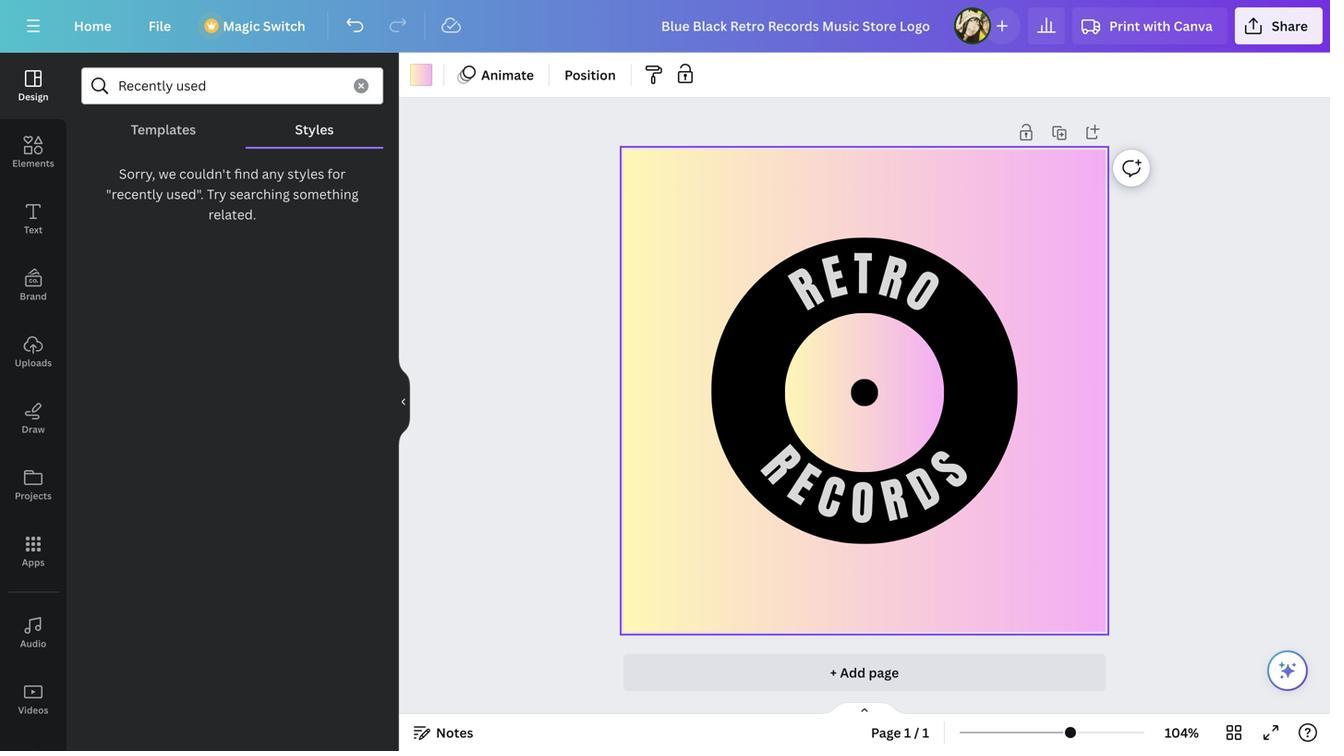 Task type: locate. For each thing, give the bounding box(es) containing it.
home
[[74, 17, 112, 35]]

switch
[[263, 17, 306, 35]]

try
[[207, 185, 227, 203]]

o left d on the bottom right
[[850, 469, 876, 539]]

0 vertical spatial e
[[817, 242, 853, 314]]

r inside e t r
[[873, 243, 913, 315]]

show pages image
[[821, 701, 909, 716]]

magic
[[223, 17, 260, 35]]

2 1 from the left
[[923, 724, 930, 742]]

+
[[831, 664, 837, 682]]

0 horizontal spatial 1
[[905, 724, 911, 742]]

styles
[[288, 165, 324, 183]]

sorry, we couldn't find any styles for "recently used". try searching something related.
[[106, 165, 359, 223]]

any
[[262, 165, 284, 183]]

print
[[1110, 17, 1141, 35]]

canva
[[1174, 17, 1213, 35]]

canva assistant image
[[1277, 660, 1299, 682]]

text button
[[0, 186, 67, 252]]

1 horizontal spatial 1
[[923, 724, 930, 742]]

elements
[[12, 157, 54, 170]]

linear gradient 90°: #fff7ad, #ffa9f9 image
[[410, 64, 432, 86]]

0 vertical spatial o
[[894, 257, 951, 327]]

1
[[905, 724, 911, 742], [923, 724, 930, 742]]

e for e t r
[[817, 242, 853, 314]]

styles
[[295, 121, 334, 138]]

1 right /
[[923, 724, 930, 742]]

with
[[1144, 17, 1171, 35]]

related.
[[208, 206, 256, 223]]

104% button
[[1152, 718, 1212, 748]]

add
[[840, 664, 866, 682]]

print with canva button
[[1073, 7, 1228, 44]]

t
[[854, 240, 873, 309]]

side panel tab list
[[0, 53, 67, 751]]

1 horizontal spatial o
[[894, 257, 951, 327]]

uploads button
[[0, 319, 67, 385]]

page
[[871, 724, 901, 742]]

o
[[894, 257, 951, 327], [850, 469, 876, 539]]

share
[[1272, 17, 1309, 35]]

1 vertical spatial o
[[850, 469, 876, 539]]

linear gradient 90°: #fff7ad, #ffa9f9 image
[[410, 64, 432, 86]]

searching
[[230, 185, 290, 203]]

c
[[810, 462, 853, 534]]

e
[[817, 242, 853, 314], [777, 451, 831, 519]]

position
[[565, 66, 616, 84]]

1 vertical spatial e
[[777, 451, 831, 519]]

draw
[[22, 423, 45, 436]]

videos button
[[0, 666, 67, 733]]

1 left /
[[905, 724, 911, 742]]

o right t
[[894, 257, 951, 327]]

styles button
[[246, 112, 383, 147]]

r
[[873, 243, 913, 315], [780, 254, 834, 325], [748, 434, 814, 496], [876, 465, 914, 537]]

0 horizontal spatial o
[[850, 469, 876, 539]]

file button
[[134, 7, 186, 44]]

draw button
[[0, 385, 67, 452]]

templates button
[[81, 112, 246, 147]]

apps button
[[0, 518, 67, 585]]

+ add page
[[831, 664, 899, 682]]

animate
[[481, 66, 534, 84]]

audio button
[[0, 600, 67, 666]]

e inside e t r
[[817, 242, 853, 314]]

position button
[[557, 60, 624, 90]]

we
[[159, 165, 176, 183]]

+ add page button
[[624, 654, 1106, 691]]



Task type: vqa. For each thing, say whether or not it's contained in the screenshot.
'Type' 'button'
no



Task type: describe. For each thing, give the bounding box(es) containing it.
page 1 / 1
[[871, 724, 930, 742]]

share button
[[1235, 7, 1323, 44]]

brand
[[20, 290, 47, 303]]

page
[[869, 664, 899, 682]]

elements button
[[0, 119, 67, 186]]

o inside the c o r
[[850, 469, 876, 539]]

magic switch
[[223, 17, 306, 35]]

design
[[18, 91, 49, 103]]

104%
[[1165, 724, 1200, 742]]

notes
[[436, 724, 474, 742]]

brand button
[[0, 252, 67, 319]]

sorry,
[[119, 165, 155, 183]]

main menu bar
[[0, 0, 1331, 53]]

r inside the c o r
[[876, 465, 914, 537]]

templates
[[131, 121, 196, 138]]

s
[[918, 438, 982, 502]]

videos
[[18, 704, 48, 717]]

e for e
[[777, 451, 831, 519]]

couldn't
[[179, 165, 231, 183]]

c o r
[[810, 462, 914, 539]]

projects button
[[0, 452, 67, 518]]

/
[[914, 724, 920, 742]]

apps
[[22, 556, 45, 569]]

notes button
[[407, 718, 481, 748]]

1 1 from the left
[[905, 724, 911, 742]]

something
[[293, 185, 359, 203]]

d
[[898, 454, 952, 525]]

file
[[149, 17, 171, 35]]

used".
[[166, 185, 204, 203]]

home link
[[59, 7, 126, 44]]

text
[[24, 224, 43, 236]]

e t r
[[817, 240, 913, 315]]

find
[[234, 165, 259, 183]]

design button
[[0, 53, 67, 119]]

for
[[328, 165, 346, 183]]

print with canva
[[1110, 17, 1213, 35]]

projects
[[15, 490, 52, 502]]

Design title text field
[[647, 7, 947, 44]]

hide image
[[398, 358, 410, 446]]

magic switch button
[[193, 7, 320, 44]]

animate button
[[452, 60, 542, 90]]

"recently
[[106, 185, 163, 203]]

audio
[[20, 638, 46, 650]]

uploads
[[15, 357, 52, 369]]

Search styles search field
[[118, 68, 343, 103]]



